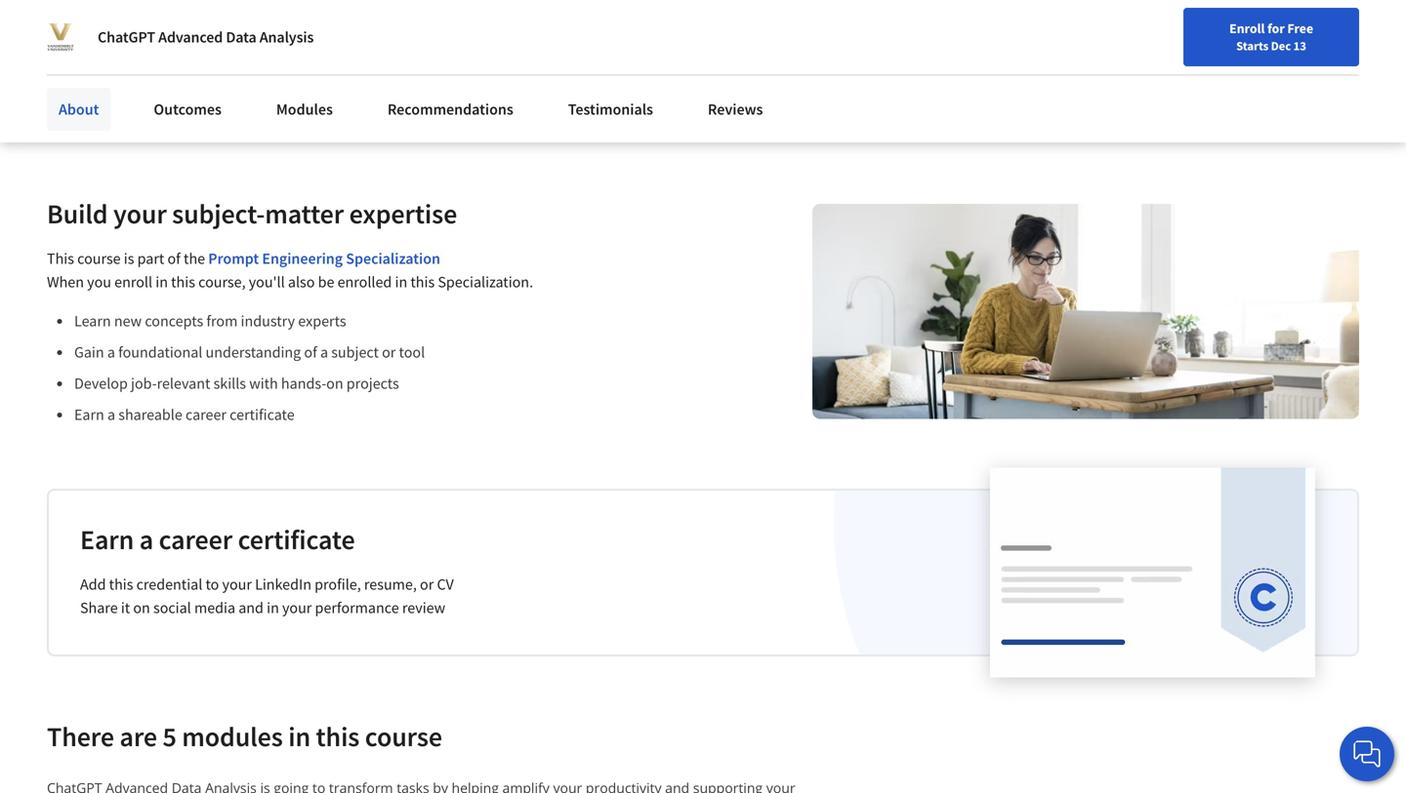 Task type: vqa. For each thing, say whether or not it's contained in the screenshot.
the University of Illinois at Urbana-Champaign logo
no



Task type: locate. For each thing, give the bounding box(es) containing it.
for left business
[[267, 80, 287, 100]]

earn down develop
[[74, 405, 104, 425]]

your down linkedin on the left bottom of page
[[282, 599, 312, 618]]

0 vertical spatial of
[[167, 249, 181, 269]]

engineering
[[262, 249, 343, 269]]

build
[[47, 197, 108, 231]]

certificate up linkedin on the left bottom of page
[[238, 523, 355, 557]]

1 vertical spatial your
[[222, 575, 252, 595]]

on
[[326, 374, 343, 394], [133, 599, 150, 618]]

1 vertical spatial on
[[133, 599, 150, 618]]

is
[[124, 249, 134, 269]]

certificate
[[230, 405, 295, 425], [238, 523, 355, 557]]

on right it
[[133, 599, 150, 618]]

your right to
[[222, 575, 252, 595]]

vanderbilt university image
[[47, 23, 74, 51]]

earn up add
[[80, 523, 134, 557]]

None search field
[[278, 12, 601, 51]]

this inside add this credential to your linkedin profile, resume, or cv share it on social media and in your performance review
[[109, 575, 133, 595]]

prompt
[[208, 249, 259, 269]]

modules
[[182, 720, 283, 755]]

0 horizontal spatial are
[[120, 720, 157, 755]]

1 horizontal spatial of
[[304, 343, 317, 363]]

learn
[[79, 80, 118, 100], [74, 312, 111, 331]]

earn for earn a career certificate
[[80, 523, 134, 557]]

a
[[107, 343, 115, 363], [320, 343, 328, 363], [107, 405, 115, 425], [139, 523, 153, 557]]

career up to
[[159, 523, 233, 557]]

about
[[59, 100, 99, 119]]

about link
[[47, 88, 111, 131]]

2 horizontal spatial your
[[282, 599, 312, 618]]

1 horizontal spatial course
[[365, 720, 442, 755]]

0 vertical spatial for
[[1268, 20, 1285, 37]]

career down relevant
[[186, 405, 227, 425]]

0 horizontal spatial of
[[167, 249, 181, 269]]

learn up gain
[[74, 312, 111, 331]]

are inside see how employees at top companies are mastering in-demand skills
[[520, 0, 558, 23]]

career
[[186, 405, 227, 425], [159, 523, 233, 557]]

for up dec
[[1268, 20, 1285, 37]]

skills down employees
[[212, 24, 271, 58]]

subject
[[331, 343, 379, 363]]

skills
[[212, 24, 271, 58], [213, 374, 246, 394]]

cv
[[437, 575, 454, 595]]

you'll
[[249, 273, 285, 292]]

1 vertical spatial of
[[304, 343, 317, 363]]

1 horizontal spatial for
[[1268, 20, 1285, 37]]

or inside add this credential to your linkedin profile, resume, or cv share it on social media and in your performance review
[[420, 575, 434, 595]]

hands-
[[281, 374, 326, 394]]

chatgpt advanced data analysis
[[98, 27, 314, 47]]

modules link
[[265, 88, 345, 131]]

1 horizontal spatial are
[[520, 0, 558, 23]]

1 vertical spatial certificate
[[238, 523, 355, 557]]

coursera career certificate image
[[990, 468, 1315, 677]]

in
[[156, 273, 168, 292], [395, 273, 407, 292], [267, 599, 279, 618], [288, 720, 311, 755]]

are
[[520, 0, 558, 23], [120, 720, 157, 755]]

demand
[[110, 24, 207, 58]]

earn a shareable career certificate
[[74, 405, 295, 425]]

learn left more
[[79, 80, 118, 100]]

a up credential
[[139, 523, 153, 557]]

course
[[77, 249, 121, 269], [365, 720, 442, 755]]

13
[[1294, 38, 1307, 54]]

of up hands-
[[304, 343, 317, 363]]

outcomes
[[154, 100, 222, 119]]

of left the
[[167, 249, 181, 269]]

a for gain a foundational understanding of a subject or tool
[[107, 343, 115, 363]]

reviews
[[708, 100, 763, 119]]

or
[[382, 343, 396, 363], [420, 575, 434, 595]]

reviews link
[[696, 88, 775, 131]]

0 vertical spatial are
[[520, 0, 558, 23]]

1 vertical spatial skills
[[213, 374, 246, 394]]

coursera
[[203, 80, 264, 100]]

menu item
[[1033, 20, 1159, 83]]

1 horizontal spatial or
[[420, 575, 434, 595]]

5
[[163, 720, 177, 755]]

0 vertical spatial learn
[[79, 80, 118, 100]]

0 vertical spatial course
[[77, 249, 121, 269]]

experts
[[298, 312, 346, 331]]

0 horizontal spatial on
[[133, 599, 150, 618]]

gain
[[74, 343, 104, 363]]

1 vertical spatial career
[[159, 523, 233, 557]]

certificate down "with"
[[230, 405, 295, 425]]

or left cv
[[420, 575, 434, 595]]

0 vertical spatial skills
[[212, 24, 271, 58]]

earn for earn a shareable career certificate
[[74, 405, 104, 425]]

modules
[[276, 100, 333, 119]]

more
[[121, 80, 157, 100]]

there are 5 modules in this course
[[47, 720, 442, 755]]

your
[[113, 197, 167, 231], [222, 575, 252, 595], [282, 599, 312, 618]]

0 vertical spatial certificate
[[230, 405, 295, 425]]

0 vertical spatial earn
[[74, 405, 104, 425]]

in right and
[[267, 599, 279, 618]]

a right gain
[[107, 343, 115, 363]]

see how employees at top companies are mastering in-demand skills
[[79, 0, 681, 58]]

2 vertical spatial your
[[282, 599, 312, 618]]

you
[[87, 273, 111, 292]]

also
[[288, 273, 315, 292]]

1 horizontal spatial on
[[326, 374, 343, 394]]

outcomes link
[[142, 88, 233, 131]]

of for a
[[304, 343, 317, 363]]

0 vertical spatial your
[[113, 197, 167, 231]]

be
[[318, 273, 334, 292]]

with
[[249, 374, 278, 394]]

1 vertical spatial or
[[420, 575, 434, 595]]

earn
[[74, 405, 104, 425], [80, 523, 134, 557]]

learn more about coursera for business
[[79, 80, 349, 100]]

coursera enterprise logos image
[[924, 3, 1314, 87]]

0 horizontal spatial for
[[267, 80, 287, 100]]

your up part
[[113, 197, 167, 231]]

0 horizontal spatial course
[[77, 249, 121, 269]]

1 vertical spatial learn
[[74, 312, 111, 331]]

a down develop
[[107, 405, 115, 425]]

learn for learn new concepts from industry experts
[[74, 312, 111, 331]]

gain a foundational understanding of a subject or tool
[[74, 343, 425, 363]]

a left subject
[[320, 343, 328, 363]]

are left 5
[[120, 720, 157, 755]]

of
[[167, 249, 181, 269], [304, 343, 317, 363]]

for
[[1268, 20, 1285, 37], [267, 80, 287, 100]]

or left tool
[[382, 343, 396, 363]]

on down subject
[[326, 374, 343, 394]]

develop
[[74, 374, 128, 394]]

shareable
[[118, 405, 182, 425]]

0 horizontal spatial or
[[382, 343, 396, 363]]

are left the mastering
[[520, 0, 558, 23]]

skills left "with"
[[213, 374, 246, 394]]

there
[[47, 720, 114, 755]]

1 horizontal spatial your
[[222, 575, 252, 595]]

0 vertical spatial career
[[186, 405, 227, 425]]

1 vertical spatial earn
[[80, 523, 134, 557]]

and
[[239, 599, 264, 618]]

of inside "this course is part of the prompt engineering specialization when you enroll in this course, you'll also be enrolled in this specialization."
[[167, 249, 181, 269]]

build your subject-matter expertise
[[47, 197, 457, 231]]

tool
[[399, 343, 425, 363]]



Task type: describe. For each thing, give the bounding box(es) containing it.
foundational
[[118, 343, 203, 363]]

job-
[[131, 374, 157, 394]]

companies
[[388, 0, 515, 23]]

course,
[[198, 273, 246, 292]]

part
[[137, 249, 164, 269]]

matter
[[265, 197, 344, 231]]

the
[[184, 249, 205, 269]]

new
[[114, 312, 142, 331]]

relevant
[[157, 374, 210, 394]]

dec
[[1271, 38, 1291, 54]]

add this credential to your linkedin profile, resume, or cv share it on social media and in your performance review
[[80, 575, 454, 618]]

performance
[[315, 599, 399, 618]]

industry
[[241, 312, 295, 331]]

earn a career certificate
[[80, 523, 355, 557]]

1 vertical spatial for
[[267, 80, 287, 100]]

0 vertical spatial or
[[382, 343, 396, 363]]

on inside add this credential to your linkedin profile, resume, or cv share it on social media and in your performance review
[[133, 599, 150, 618]]

subject-
[[172, 197, 265, 231]]

specialization
[[346, 249, 440, 269]]

testimonials link
[[556, 88, 665, 131]]

specialization.
[[438, 273, 533, 292]]

enroll for free starts dec 13
[[1230, 20, 1313, 54]]

profile,
[[315, 575, 361, 595]]

share
[[80, 599, 118, 618]]

in down specialization
[[395, 273, 407, 292]]

chat with us image
[[1352, 739, 1383, 771]]

it
[[121, 599, 130, 618]]

understanding
[[206, 343, 301, 363]]

expertise
[[349, 197, 457, 231]]

recommendations
[[388, 100, 513, 119]]

a for earn a career certificate
[[139, 523, 153, 557]]

review
[[402, 599, 445, 618]]

prompt engineering specialization link
[[208, 249, 440, 269]]

enroll
[[114, 273, 152, 292]]

a for earn a shareable career certificate
[[107, 405, 115, 425]]

linkedin
[[255, 575, 311, 595]]

data
[[226, 27, 256, 47]]

in-
[[79, 24, 110, 58]]

add
[[80, 575, 106, 595]]

resume,
[[364, 575, 417, 595]]

top
[[343, 0, 383, 23]]

in inside add this credential to your linkedin profile, resume, or cv share it on social media and in your performance review
[[267, 599, 279, 618]]

free
[[1287, 20, 1313, 37]]

learn more about coursera for business link
[[79, 80, 349, 100]]

enroll
[[1230, 20, 1265, 37]]

enrolled
[[337, 273, 392, 292]]

about
[[160, 80, 200, 100]]

recommendations link
[[376, 88, 525, 131]]

at
[[314, 0, 338, 23]]

this course is part of the prompt engineering specialization when you enroll in this course, you'll also be enrolled in this specialization.
[[47, 249, 533, 292]]

projects
[[346, 374, 399, 394]]

0 horizontal spatial your
[[113, 197, 167, 231]]

coursera image
[[23, 16, 147, 47]]

concepts
[[145, 312, 203, 331]]

0 vertical spatial on
[[326, 374, 343, 394]]

testimonials
[[568, 100, 653, 119]]

credential
[[136, 575, 202, 595]]

to
[[206, 575, 219, 595]]

develop job-relevant skills with hands-on projects
[[74, 374, 399, 394]]

starts
[[1236, 38, 1269, 54]]

learn new concepts from industry experts
[[74, 312, 346, 331]]

advanced
[[158, 27, 223, 47]]

of for the
[[167, 249, 181, 269]]

media
[[194, 599, 235, 618]]

business
[[290, 80, 349, 100]]

1 vertical spatial course
[[365, 720, 442, 755]]

in down part
[[156, 273, 168, 292]]

employees
[[182, 0, 309, 23]]

show notifications image
[[1179, 24, 1203, 48]]

learn for learn more about coursera for business
[[79, 80, 118, 100]]

course inside "this course is part of the prompt engineering specialization when you enroll in this course, you'll also be enrolled in this specialization."
[[77, 249, 121, 269]]

1 vertical spatial are
[[120, 720, 157, 755]]

analysis
[[259, 27, 314, 47]]

skills inside see how employees at top companies are mastering in-demand skills
[[212, 24, 271, 58]]

from
[[206, 312, 238, 331]]

see
[[79, 0, 121, 23]]

mastering
[[563, 0, 681, 23]]

chatgpt
[[98, 27, 155, 47]]

how
[[127, 0, 177, 23]]

social
[[153, 599, 191, 618]]

in right modules
[[288, 720, 311, 755]]

this
[[47, 249, 74, 269]]

when
[[47, 273, 84, 292]]

for inside the enroll for free starts dec 13
[[1268, 20, 1285, 37]]



